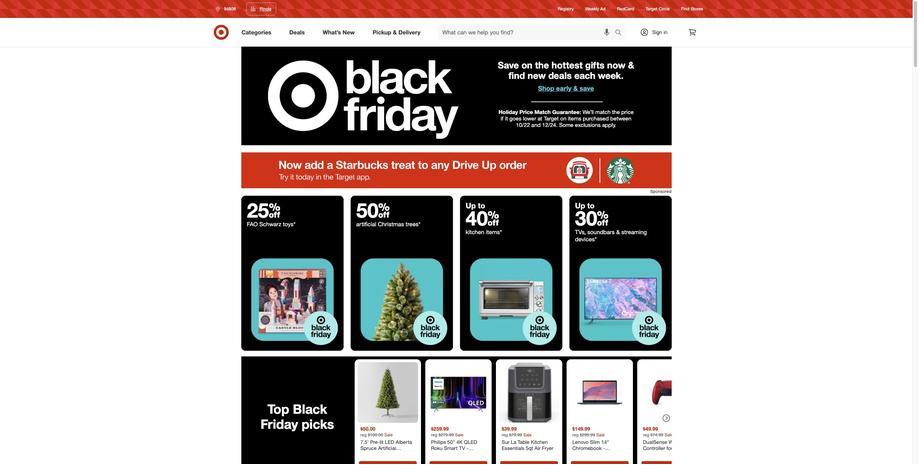 Task type: vqa. For each thing, say whether or not it's contained in the screenshot.
the leftmost THE
yes



Task type: describe. For each thing, give the bounding box(es) containing it.
5qt
[[526, 446, 533, 452]]

pickup & delivery
[[373, 29, 421, 36]]

soundbars
[[588, 229, 615, 236]]

find stores
[[682, 6, 704, 12]]

red
[[643, 458, 653, 464]]

reg for $50.00
[[361, 432, 367, 438]]

friday
[[261, 417, 298, 432]]

save
[[498, 60, 519, 71]]

registry link
[[558, 6, 574, 12]]

exclusions
[[576, 122, 601, 129]]

tvs,
[[576, 229, 586, 236]]

schwarz
[[260, 221, 282, 228]]

sale for $149.99
[[597, 432, 605, 438]]

black
[[293, 402, 327, 417]]

playstation
[[643, 452, 669, 458]]

up to for 30
[[576, 201, 595, 210]]

tv
[[459, 446, 465, 452]]

advertisement region
[[241, 153, 672, 188]]

we'll match the price if it goes lower at target on items purchased between 10/22 and 12/24. some exclusions apply.
[[501, 109, 634, 129]]

reg for $259.99
[[431, 432, 438, 438]]

$74.99
[[651, 432, 664, 438]]

guarantee:
[[553, 109, 582, 115]]

sur
[[502, 439, 510, 445]]

qled
[[464, 439, 477, 445]]

& inside save on the hottest gifts now & find new deals each week.
[[629, 60, 635, 71]]

- up purchase
[[466, 452, 468, 458]]

- right tv
[[467, 446, 469, 452]]

on inside save on the hottest gifts now & find new deals each week.
[[522, 60, 533, 71]]

$39.99 reg $79.99 sale sur la table kitchen essentials 5qt air fryer
[[502, 426, 554, 452]]

& right the pickup
[[393, 29, 397, 36]]

search
[[612, 29, 629, 36]]

weekly ad link
[[586, 6, 606, 12]]

now
[[608, 60, 626, 71]]

0 vertical spatial target
[[646, 6, 658, 12]]

table
[[518, 439, 530, 445]]

save on the hottest gifts now & find new deals each week.
[[498, 60, 635, 81]]

$50.00
[[361, 426, 376, 432]]

$49.99 reg $74.99 sale dualsense wireless controller for playstation 5 - volcanic red
[[643, 426, 696, 464]]

94806 button
[[211, 3, 244, 15]]

up for 30
[[576, 201, 586, 210]]

week.
[[599, 70, 624, 81]]

essentials
[[502, 446, 525, 452]]

in
[[664, 29, 668, 35]]

kitchen items*
[[466, 229, 502, 236]]

kitchen
[[531, 439, 548, 445]]

smart
[[444, 446, 458, 452]]

5
[[670, 452, 673, 458]]

philips 50" 4k qled roku smart tv - 50pul7973/f7 - special purchase image
[[428, 363, 489, 423]]

deals
[[290, 29, 305, 36]]

94806
[[224, 6, 236, 11]]

artificial
[[357, 221, 377, 228]]

reg for $149.99
[[573, 432, 579, 438]]

redcard
[[618, 6, 635, 12]]

$299.99
[[580, 432, 595, 438]]

christmas
[[378, 221, 404, 228]]

up to for 40
[[466, 201, 486, 210]]

dualsense wireless controller for playstation 5 - volcanic red image
[[641, 363, 701, 423]]

registry
[[558, 6, 574, 12]]

volcanic
[[678, 452, 696, 458]]

up for 40
[[466, 201, 476, 210]]

$259.99
[[431, 426, 449, 432]]

top
[[267, 402, 289, 417]]

what's new
[[323, 29, 355, 36]]

trees*
[[406, 221, 421, 228]]

find
[[682, 6, 690, 12]]

it
[[505, 115, 508, 122]]

weekly
[[586, 6, 600, 12]]

purchase
[[449, 458, 470, 464]]

search button
[[612, 24, 629, 42]]

sale for $50.00
[[385, 432, 393, 438]]

25 fao schwarz toys*
[[247, 198, 296, 228]]

sign
[[653, 29, 663, 35]]

goes
[[510, 115, 522, 122]]

we'll
[[583, 109, 594, 115]]

new
[[343, 29, 355, 36]]

sponsored
[[651, 189, 672, 194]]

each
[[575, 70, 596, 81]]

what's
[[323, 29, 341, 36]]

purchased
[[583, 115, 609, 122]]

dualsense
[[643, 439, 668, 445]]

early
[[557, 84, 572, 92]]

items
[[568, 115, 582, 122]]

sur la table kitchen essentials 5qt air fryer image
[[499, 363, 560, 423]]

toys*
[[283, 221, 296, 228]]

50
[[357, 198, 390, 223]]

10/22
[[516, 122, 530, 129]]

$149.99 reg $299.99 sale
[[573, 426, 605, 438]]

hottest
[[552, 60, 583, 71]]

target black friday image for tvs, soundbars & streaming devices*
[[570, 249, 672, 351]]

at
[[538, 115, 543, 122]]



Task type: locate. For each thing, give the bounding box(es) containing it.
50pul7973/f7
[[431, 452, 465, 458]]

wireless
[[669, 439, 688, 445]]

5 reg from the left
[[643, 432, 650, 438]]

sale for $259.99
[[455, 432, 464, 438]]

some
[[560, 122, 574, 129]]

picks
[[302, 417, 334, 432]]

target black friday image
[[241, 249, 344, 351], [351, 249, 453, 351], [460, 249, 563, 351], [570, 249, 672, 351]]

target left circle
[[646, 6, 658, 12]]

price
[[622, 109, 634, 115]]

lower
[[523, 115, 537, 122]]

sale inside $49.99 reg $74.99 sale dualsense wireless controller for playstation 5 - volcanic red
[[665, 432, 673, 438]]

2 target black friday image from the left
[[351, 249, 453, 351]]

50"
[[448, 439, 455, 445]]

& right "now"
[[629, 60, 635, 71]]

2 to from the left
[[588, 201, 595, 210]]

2 up from the left
[[576, 201, 586, 210]]

30
[[576, 206, 609, 231]]

1 to from the left
[[478, 201, 486, 210]]

1 vertical spatial on
[[561, 115, 567, 122]]

the up shop
[[536, 60, 550, 71]]

$49.99
[[643, 426, 658, 432]]

50 artificial christmas trees*
[[357, 198, 421, 228]]

black friday deals image
[[241, 47, 672, 145]]

target inside the we'll match the price if it goes lower at target on items purchased between 10/22 and 12/24. some exclusions apply.
[[544, 115, 559, 122]]

on right save
[[522, 60, 533, 71]]

for
[[667, 446, 673, 452]]

$279.99
[[439, 432, 454, 438]]

match
[[596, 109, 611, 115]]

sale right $299.99
[[597, 432, 605, 438]]

to for 40
[[478, 201, 486, 210]]

-
[[467, 446, 469, 452], [466, 452, 468, 458], [674, 452, 676, 458]]

1 reg from the left
[[361, 432, 367, 438]]

1 up from the left
[[466, 201, 476, 210]]

40
[[466, 206, 500, 231]]

if
[[501, 115, 504, 122]]

5 sale from the left
[[665, 432, 673, 438]]

save
[[580, 84, 595, 92]]

0 horizontal spatial target
[[544, 115, 559, 122]]

delivery
[[399, 29, 421, 36]]

target black friday image for fao schwarz toys*
[[241, 249, 344, 351]]

sale inside '$259.99 reg $279.99 sale philips 50" 4k qled roku smart tv - 50pul7973/f7 - special purchase'
[[455, 432, 464, 438]]

pickup
[[373, 29, 392, 36]]

reg inside $149.99 reg $299.99 sale
[[573, 432, 579, 438]]

0 horizontal spatial up
[[466, 201, 476, 210]]

top black friday picks
[[261, 402, 334, 432]]

devices*
[[576, 236, 597, 243]]

to up soundbars
[[588, 201, 595, 210]]

carousel region
[[241, 357, 704, 464]]

0 horizontal spatial up to
[[466, 201, 486, 210]]

the for match
[[613, 109, 620, 115]]

up
[[466, 201, 476, 210], [576, 201, 586, 210]]

& inside tvs, soundbars & streaming devices*
[[617, 229, 620, 236]]

new
[[528, 70, 546, 81]]

1 vertical spatial target
[[544, 115, 559, 122]]

reg down $50.00
[[361, 432, 367, 438]]

weekly ad
[[586, 6, 606, 12]]

sale
[[385, 432, 393, 438], [455, 432, 464, 438], [524, 432, 532, 438], [597, 432, 605, 438], [665, 432, 673, 438]]

gifts
[[586, 60, 605, 71]]

sale inside $39.99 reg $79.99 sale sur la table kitchen essentials 5qt air fryer
[[524, 432, 532, 438]]

target black friday image for kitchen items*
[[460, 249, 563, 351]]

target black friday image for artificial christmas trees*
[[351, 249, 453, 351]]

on
[[522, 60, 533, 71], [561, 115, 567, 122]]

reg inside $50.00 reg $100.00 sale
[[361, 432, 367, 438]]

reg inside '$259.99 reg $279.99 sale philips 50" 4k qled roku smart tv - 50pul7973/f7 - special purchase'
[[431, 432, 438, 438]]

sale up table
[[524, 432, 532, 438]]

redcard link
[[618, 6, 635, 12]]

to for 30
[[588, 201, 595, 210]]

what's new link
[[317, 24, 364, 40]]

roku
[[431, 446, 443, 452]]

tvs, soundbars & streaming devices*
[[576, 229, 647, 243]]

0 vertical spatial on
[[522, 60, 533, 71]]

reg for $49.99
[[643, 432, 650, 438]]

deals link
[[283, 24, 314, 40]]

3 sale from the left
[[524, 432, 532, 438]]

the left price
[[613, 109, 620, 115]]

reg up the sur
[[502, 432, 508, 438]]

1 sale from the left
[[385, 432, 393, 438]]

holiday price match guarantee:
[[499, 109, 582, 115]]

1 horizontal spatial up
[[576, 201, 586, 210]]

find
[[509, 70, 526, 81]]

4 target black friday image from the left
[[570, 249, 672, 351]]

stores
[[691, 6, 704, 12]]

ad
[[601, 6, 606, 12]]

special
[[431, 458, 448, 464]]

$39.99
[[502, 426, 517, 432]]

7.5' pre-lit led alberta spruce artificial christmas tree warm white lights - wondershop™ image
[[358, 363, 418, 423]]

up up tvs,
[[576, 201, 586, 210]]

the for on
[[536, 60, 550, 71]]

1 horizontal spatial up to
[[576, 201, 595, 210]]

sale right "$100.00"
[[385, 432, 393, 438]]

reg down $149.99
[[573, 432, 579, 438]]

on left items
[[561, 115, 567, 122]]

controller
[[643, 446, 666, 452]]

- inside $49.99 reg $74.99 sale dualsense wireless controller for playstation 5 - volcanic red
[[674, 452, 676, 458]]

items*
[[486, 229, 502, 236]]

la
[[511, 439, 517, 445]]

to up kitchen items*
[[478, 201, 486, 210]]

sale inside $50.00 reg $100.00 sale
[[385, 432, 393, 438]]

0 vertical spatial the
[[536, 60, 550, 71]]

categories link
[[236, 24, 281, 40]]

1 horizontal spatial on
[[561, 115, 567, 122]]

reg down the $49.99
[[643, 432, 650, 438]]

kitchen
[[466, 229, 485, 236]]

categories
[[242, 29, 272, 36]]

4 sale from the left
[[597, 432, 605, 438]]

the inside the we'll match the price if it goes lower at target on items purchased between 10/22 and 12/24. some exclusions apply.
[[613, 109, 620, 115]]

1 horizontal spatial to
[[588, 201, 595, 210]]

on inside the we'll match the price if it goes lower at target on items purchased between 10/22 and 12/24. some exclusions apply.
[[561, 115, 567, 122]]

2 reg from the left
[[431, 432, 438, 438]]

2 sale from the left
[[455, 432, 464, 438]]

1 horizontal spatial target
[[646, 6, 658, 12]]

1 target black friday image from the left
[[241, 249, 344, 351]]

fao
[[247, 221, 258, 228]]

$50.00 reg $100.00 sale
[[361, 426, 393, 438]]

sale up wireless
[[665, 432, 673, 438]]

0 horizontal spatial on
[[522, 60, 533, 71]]

3 reg from the left
[[502, 432, 508, 438]]

reg inside $49.99 reg $74.99 sale dualsense wireless controller for playstation 5 - volcanic red
[[643, 432, 650, 438]]

sale up 4k
[[455, 432, 464, 438]]

0 horizontal spatial to
[[478, 201, 486, 210]]

& left save
[[574, 84, 578, 92]]

$79.99
[[509, 432, 522, 438]]

lenovo slim 14" chromebook - mediatek processor - 4gb ram - 64gb flash storage - blue (82xj002dus) image
[[570, 363, 631, 423]]

target right at
[[544, 115, 559, 122]]

pickup & delivery link
[[367, 24, 430, 40]]

0 horizontal spatial the
[[536, 60, 550, 71]]

sale inside $149.99 reg $299.99 sale
[[597, 432, 605, 438]]

$149.99
[[573, 426, 591, 432]]

up to
[[466, 201, 486, 210], [576, 201, 595, 210]]

the
[[536, 60, 550, 71], [613, 109, 620, 115]]

What can we help you find? suggestions appear below search field
[[438, 24, 617, 40]]

2 up to from the left
[[576, 201, 595, 210]]

3 target black friday image from the left
[[460, 249, 563, 351]]

$100.00
[[368, 432, 383, 438]]

- right 5
[[674, 452, 676, 458]]

sale for $39.99
[[524, 432, 532, 438]]

apply.
[[603, 122, 617, 129]]

up up kitchen
[[466, 201, 476, 210]]

fryer
[[542, 446, 554, 452]]

reg down $259.99
[[431, 432, 438, 438]]

1 up to from the left
[[466, 201, 486, 210]]

the inside save on the hottest gifts now & find new deals each week.
[[536, 60, 550, 71]]

12/24.
[[543, 122, 558, 129]]

shop early & save
[[539, 84, 595, 92]]

sale for $49.99
[[665, 432, 673, 438]]

4 reg from the left
[[573, 432, 579, 438]]

streaming
[[622, 229, 647, 236]]

reg for $39.99
[[502, 432, 508, 438]]

holiday
[[499, 109, 518, 115]]

up to up tvs,
[[576, 201, 595, 210]]

1 horizontal spatial the
[[613, 109, 620, 115]]

& left streaming
[[617, 229, 620, 236]]

price
[[520, 109, 534, 115]]

circle
[[659, 6, 670, 12]]

target circle link
[[646, 6, 670, 12]]

pinole button
[[247, 3, 276, 15]]

$259.99 reg $279.99 sale philips 50" 4k qled roku smart tv - 50pul7973/f7 - special purchase
[[431, 426, 477, 464]]

reg inside $39.99 reg $79.99 sale sur la table kitchen essentials 5qt air fryer
[[502, 432, 508, 438]]

up to up kitchen
[[466, 201, 486, 210]]

target circle
[[646, 6, 670, 12]]

1 vertical spatial the
[[613, 109, 620, 115]]

shop
[[539, 84, 555, 92]]

find stores link
[[682, 6, 704, 12]]

target
[[646, 6, 658, 12], [544, 115, 559, 122]]



